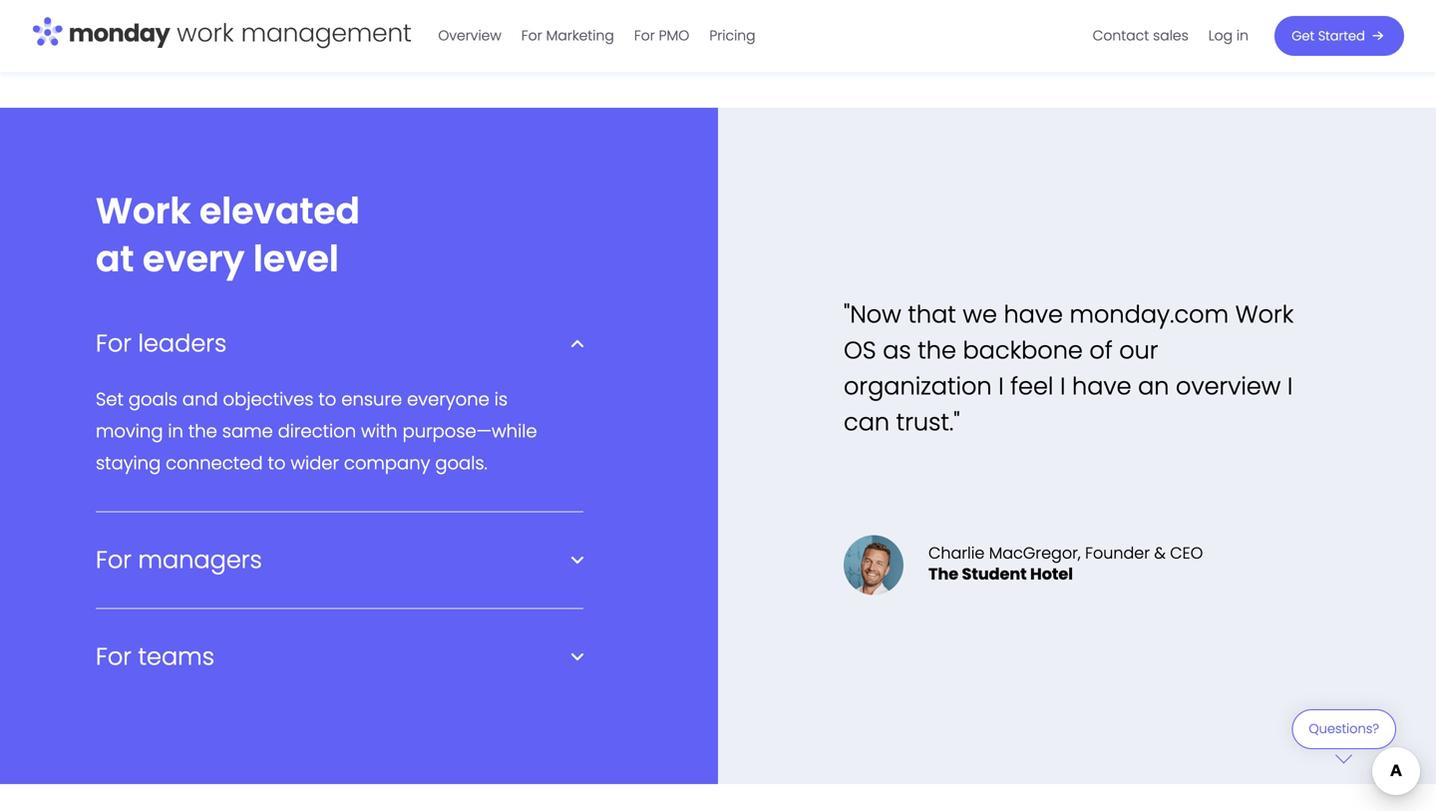 Task type: vqa. For each thing, say whether or not it's contained in the screenshot.
Platform Demo
no



Task type: describe. For each thing, give the bounding box(es) containing it.
in inside set goals and objectives to ensure everyone is moving in the same direction with purpose—while staying connected to wider company goals.
[[168, 419, 183, 444]]

for managers tab list
[[96, 543, 584, 641]]

monday.com work management image
[[32, 13, 412, 55]]

feel
[[1011, 370, 1054, 403]]

for leaders tab
[[96, 327, 584, 479]]

for for for marketing
[[522, 26, 542, 45]]

log in
[[1209, 26, 1249, 45]]

work inside work elevated at every level
[[96, 186, 191, 236]]

for for for managers
[[96, 543, 132, 577]]

and
[[182, 387, 218, 412]]

teams
[[138, 640, 214, 673]]

for for for leaders
[[96, 327, 132, 360]]

work elevated at every level
[[96, 186, 360, 284]]

overview link
[[428, 20, 512, 52]]

hotel
[[1031, 563, 1073, 585]]

the student hotel image
[[844, 535, 904, 595]]

pricing
[[710, 26, 756, 45]]

get
[[1292, 27, 1315, 45]]

next item button
[[722, 8, 745, 32]]

managers
[[138, 543, 262, 577]]

work inside the "now that we have monday.com work os as the backbone of our organization i feel i have an overview i can trust."
[[1236, 298, 1294, 331]]

3 i from the left
[[1288, 370, 1293, 403]]

for for for teams
[[96, 640, 132, 673]]

the inside set goals and objectives to ensure everyone is moving in the same direction with purpose—while staying connected to wider company goals.
[[188, 419, 217, 444]]

for for for pmo
[[634, 26, 655, 45]]

moving
[[96, 419, 163, 444]]

previous item button
[[667, 8, 690, 32]]

contact sales
[[1093, 26, 1189, 45]]

&
[[1155, 542, 1166, 564]]

0 horizontal spatial have
[[1004, 298, 1063, 331]]

wider
[[291, 450, 339, 476]]

objectives
[[223, 387, 314, 412]]

same
[[222, 419, 273, 444]]

set goals and objectives to ensure everyone is moving in the same direction with purpose—while staying connected to wider company goals.
[[96, 387, 537, 476]]

student
[[962, 563, 1027, 585]]

goals
[[129, 387, 178, 412]]

overview
[[438, 26, 502, 45]]

for marketing
[[522, 26, 614, 45]]

marketing
[[546, 26, 614, 45]]

charlie macgregor, founder & ceo the student hotel
[[929, 542, 1203, 585]]

2 i from the left
[[1060, 370, 1066, 403]]

log
[[1209, 26, 1233, 45]]

for teams
[[96, 640, 214, 673]]

ensure
[[341, 387, 402, 412]]

the inside the "now that we have monday.com work os as the backbone of our organization i feel i have an overview i can trust."
[[918, 334, 957, 367]]

for leaders button
[[96, 327, 584, 360]]

for leaders
[[96, 327, 227, 360]]

0 horizontal spatial to
[[268, 450, 286, 476]]

is
[[495, 387, 508, 412]]

founder
[[1086, 542, 1150, 564]]

for teams button
[[96, 640, 584, 673]]

for marketing link
[[512, 20, 624, 52]]

os
[[844, 334, 877, 367]]

with
[[361, 419, 398, 444]]

as
[[883, 334, 912, 367]]

contact
[[1093, 26, 1150, 45]]

every
[[143, 233, 245, 284]]

started
[[1319, 27, 1366, 45]]

organization
[[844, 370, 992, 403]]



Task type: locate. For each thing, give the bounding box(es) containing it.
1 horizontal spatial the
[[918, 334, 957, 367]]

0 vertical spatial work
[[96, 186, 191, 236]]

we
[[963, 298, 998, 331]]

goals.
[[435, 450, 488, 476]]

for inside "tab list"
[[96, 543, 132, 577]]

to up direction
[[319, 387, 337, 412]]

for
[[522, 26, 542, 45], [634, 26, 655, 45], [96, 327, 132, 360], [96, 543, 132, 577], [96, 640, 132, 673]]

in inside list
[[1237, 26, 1249, 45]]

for left pmo
[[634, 26, 655, 45]]

2 horizontal spatial i
[[1288, 370, 1293, 403]]

the down "and" at the left
[[188, 419, 217, 444]]

ceo
[[1171, 542, 1203, 564]]

1 horizontal spatial in
[[1237, 26, 1249, 45]]

company
[[344, 450, 430, 476]]

our
[[1120, 334, 1159, 367]]

i
[[999, 370, 1004, 403], [1060, 370, 1066, 403], [1288, 370, 1293, 403]]

1 i from the left
[[999, 370, 1004, 403]]

the
[[929, 563, 959, 585]]

i left feel
[[999, 370, 1004, 403]]

for left 'marketing'
[[522, 26, 542, 45]]

can
[[844, 406, 890, 439]]

trust."
[[897, 406, 960, 439]]

in down the goals
[[168, 419, 183, 444]]

questions? button
[[1292, 709, 1397, 764]]

connected
[[166, 450, 263, 476]]

"now that we have monday.com work os as the backbone of our organization i feel i have an overview i can trust."
[[844, 298, 1294, 439]]

next item image
[[722, 8, 745, 32]]

staying
[[96, 450, 161, 476]]

backbone
[[963, 334, 1083, 367]]

have down the of on the right top of the page
[[1073, 370, 1132, 403]]

previous item image
[[667, 8, 690, 32]]

0 horizontal spatial the
[[188, 419, 217, 444]]

for left teams
[[96, 640, 132, 673]]

contact sales link
[[1083, 20, 1199, 52]]

that
[[908, 298, 957, 331]]

"now
[[844, 298, 902, 331]]

to
[[319, 387, 337, 412], [268, 450, 286, 476]]

charlie
[[929, 542, 985, 564]]

for inside tab
[[96, 327, 132, 360]]

0 vertical spatial the
[[918, 334, 957, 367]]

for left the 'managers'
[[96, 543, 132, 577]]

i right feel
[[1060, 370, 1066, 403]]

get started
[[1292, 27, 1366, 45]]

1 vertical spatial in
[[168, 419, 183, 444]]

0 horizontal spatial i
[[999, 370, 1004, 403]]

0 vertical spatial in
[[1237, 26, 1249, 45]]

1 horizontal spatial have
[[1073, 370, 1132, 403]]

for up set
[[96, 327, 132, 360]]

log in link
[[1199, 20, 1259, 52]]

for leaders tab list
[[96, 327, 584, 544]]

i right overview
[[1288, 370, 1293, 403]]

at
[[96, 233, 134, 284]]

have
[[1004, 298, 1063, 331], [1073, 370, 1132, 403]]

of
[[1090, 334, 1113, 367]]

1 horizontal spatial to
[[319, 387, 337, 412]]

1 horizontal spatial work
[[1236, 298, 1294, 331]]

an
[[1138, 370, 1170, 403]]

in
[[1237, 26, 1249, 45], [168, 419, 183, 444]]

0 horizontal spatial in
[[168, 419, 183, 444]]

elevated
[[199, 186, 360, 236]]

1 vertical spatial to
[[268, 450, 286, 476]]

for managers button
[[96, 543, 584, 577]]

0 vertical spatial to
[[319, 387, 337, 412]]

for pmo
[[634, 26, 690, 45]]

level
[[253, 233, 339, 284]]

the down that
[[918, 334, 957, 367]]

purpose—while
[[403, 419, 537, 444]]

questions?
[[1309, 720, 1380, 738]]

for pmo link
[[624, 20, 700, 52]]

direction
[[278, 419, 356, 444]]

list
[[1083, 0, 1259, 72]]

overview
[[1176, 370, 1281, 403]]

pricing link
[[700, 20, 766, 52]]

0 vertical spatial have
[[1004, 298, 1063, 331]]

in right log
[[1237, 26, 1249, 45]]

1 vertical spatial work
[[1236, 298, 1294, 331]]

set
[[96, 387, 124, 412]]

to left wider
[[268, 450, 286, 476]]

0 horizontal spatial work
[[96, 186, 191, 236]]

1 vertical spatial have
[[1073, 370, 1132, 403]]

for inside 'link'
[[522, 26, 542, 45]]

the
[[918, 334, 957, 367], [188, 419, 217, 444]]

1 vertical spatial the
[[188, 419, 217, 444]]

list containing contact sales
[[1083, 0, 1259, 72]]

main element
[[428, 0, 1405, 72]]

work
[[96, 186, 191, 236], [1236, 298, 1294, 331]]

have up 'backbone'
[[1004, 298, 1063, 331]]

everyone
[[407, 387, 490, 412]]

macgregor,
[[989, 542, 1081, 564]]

leaders
[[138, 327, 227, 360]]

pmo
[[659, 26, 690, 45]]

1 horizontal spatial i
[[1060, 370, 1066, 403]]

for managers
[[96, 543, 262, 577]]

monday.com
[[1070, 298, 1229, 331]]

get started button
[[1275, 16, 1405, 56]]

sales
[[1153, 26, 1189, 45]]



